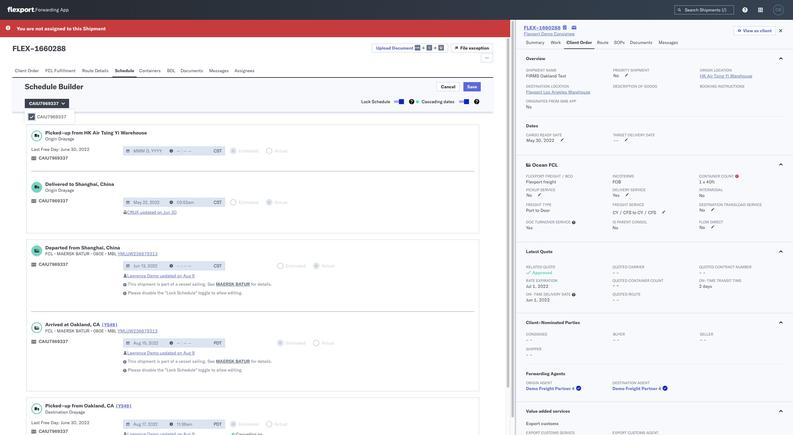 Task type: locate. For each thing, give the bounding box(es) containing it.
instructions
[[718, 84, 745, 89]]

1 vertical spatial consignee
[[526, 332, 548, 337]]

approved
[[532, 270, 553, 276]]

1 vertical spatial documents
[[181, 68, 203, 73]]

to inside freight type port to door
[[536, 208, 540, 213]]

on for china
[[177, 273, 182, 279]]

freight
[[526, 202, 542, 207], [613, 202, 628, 207], [539, 386, 554, 391], [626, 386, 641, 391]]

0 vertical spatial client order button
[[564, 37, 595, 49]]

export customs
[[526, 421, 559, 426]]

app
[[60, 7, 69, 13], [569, 99, 576, 104]]

pdt for (y549)
[[214, 340, 222, 346]]

2 day: from the top
[[51, 420, 60, 426]]

cst for warehouse
[[214, 148, 222, 154]]

0 vertical spatial june
[[61, 147, 70, 152]]

2 pdt from the top
[[214, 421, 222, 427]]

china for delivered to shanghai, china
[[100, 181, 114, 187]]

2 vertical spatial mmm d, yyyy text field
[[123, 338, 167, 348]]

container
[[629, 278, 650, 283]]

1 see from the top
[[208, 281, 215, 287]]

view
[[743, 28, 753, 33]]

demo freight partner 4 link down destination agent at the right bottom of page
[[613, 386, 669, 392]]

0 horizontal spatial time
[[534, 292, 543, 297]]

2 lawrence demo updated on aug 9 button from the top
[[127, 350, 195, 356]]

1 vertical spatial lawrence demo updated on aug 9
[[127, 350, 195, 356]]

9 for china
[[192, 273, 195, 279]]

2 this shipment is part of a vessel sailing. see maersk batur for details. from the top
[[128, 359, 272, 364]]

priority shipment
[[613, 68, 650, 73]]

2 080e from the top
[[93, 328, 104, 334]]

1 free from the top
[[41, 147, 50, 152]]

count inside quoted container count - -
[[651, 278, 664, 283]]

0 vertical spatial lawrence demo updated on aug 9
[[127, 273, 195, 279]]

for
[[251, 281, 257, 287], [251, 359, 257, 364]]

no inside "originates from smb app no"
[[526, 104, 532, 110]]

route left details
[[82, 68, 94, 73]]

flexport
[[524, 31, 540, 37], [526, 89, 542, 95], [526, 174, 545, 179], [526, 179, 542, 185]]

up
[[64, 130, 70, 136], [64, 403, 70, 409]]

2022 down expiration
[[538, 284, 549, 289]]

-- : -- -- text field
[[166, 198, 210, 207], [166, 261, 210, 271], [166, 338, 210, 348]]

0 vertical spatial on-
[[699, 278, 707, 283]]

1 details. from the top
[[258, 281, 272, 287]]

2 4 from the left
[[659, 386, 661, 391]]

forwarding up origin agent
[[526, 371, 550, 377]]

0 vertical spatial route
[[597, 40, 609, 45]]

0 vertical spatial a
[[175, 281, 178, 287]]

shanghai, inside delivered to shanghai, china origin drayage
[[75, 181, 99, 187]]

2 "lock from the top
[[165, 367, 176, 373]]

0 vertical spatial ymluw236679313
[[118, 251, 158, 257]]

0 horizontal spatial order
[[28, 68, 39, 73]]

client down flex
[[15, 68, 27, 73]]

yes down doc on the right bottom of the page
[[526, 225, 533, 231]]

order down the flex - 1660288
[[28, 68, 39, 73]]

forwarding up not
[[35, 7, 59, 13]]

/ up consol
[[644, 210, 647, 215]]

parent
[[617, 220, 631, 224]]

upload
[[376, 45, 391, 51]]

2 cst from the top
[[214, 200, 222, 205]]

ca inside 'arrived at oakland, ca (y549) fcl • maersk batur • 080e • mbl ymluw236679313'
[[93, 321, 100, 328]]

destination agent
[[613, 381, 650, 385]]

export
[[526, 421, 540, 426]]

shanghai, inside 'departed from shanghai, china fcl • maersk batur • 080e • mbl ymluw236679313'
[[81, 245, 105, 251]]

quoted inside quoted contract number - - rate expiration jul 1, 2022
[[699, 265, 714, 269]]

client order for the top client order button
[[567, 40, 592, 45]]

client order
[[567, 40, 592, 45], [15, 68, 39, 73]]

1 for from the top
[[251, 281, 257, 287]]

0 horizontal spatial delivery
[[544, 292, 561, 297]]

1 editing. from the top
[[228, 290, 243, 296]]

None checkbox
[[394, 100, 403, 103]]

0 horizontal spatial partner
[[555, 386, 571, 391]]

schedule right details
[[115, 68, 134, 73]]

freight down ocean fcl
[[546, 174, 561, 179]]

flexport up pickup
[[526, 179, 542, 185]]

1 vertical spatial oakland,
[[84, 403, 106, 409]]

0 horizontal spatial client
[[15, 68, 27, 73]]

forwarding inside "link"
[[35, 7, 59, 13]]

0 vertical spatial client order
[[567, 40, 592, 45]]

1 vertical spatial aug
[[183, 350, 191, 356]]

2 please from the top
[[128, 367, 141, 373]]

2 demo freight partner 4 link from the left
[[613, 386, 669, 392]]

consignee up work
[[554, 31, 575, 37]]

quoted for quoted contract number - - rate expiration jul 1, 2022
[[699, 265, 714, 269]]

no down originates
[[526, 104, 532, 110]]

0 vertical spatial on
[[157, 210, 162, 215]]

0 vertical spatial 1,
[[533, 284, 537, 289]]

delivery
[[613, 187, 630, 192]]

route inside "button"
[[82, 68, 94, 73]]

quoted left the carrier
[[613, 265, 628, 269]]

value
[[526, 408, 538, 414]]

0 vertical spatial (y549) link
[[102, 322, 118, 328]]

0 vertical spatial client
[[567, 40, 579, 45]]

this shipment is part of a vessel sailing. see maersk batur for details. for ca
[[128, 359, 272, 364]]

are
[[27, 25, 34, 32]]

1 june from the top
[[61, 147, 70, 152]]

1 9 from the top
[[192, 273, 195, 279]]

destination for destination transload service
[[699, 202, 723, 207]]

partner down agents
[[555, 386, 571, 391]]

flex-1660288 link
[[524, 24, 561, 31]]

cargo ready date
[[526, 133, 562, 137]]

flexport up originates
[[526, 89, 542, 95]]

location inside origin location hk air tsing yi warehouse
[[714, 68, 732, 73]]

1 vertical spatial last
[[31, 420, 40, 426]]

2 last from the top
[[31, 420, 40, 426]]

quoted inside quoted container count - -
[[613, 278, 628, 283]]

1 sailing. from the top
[[192, 281, 206, 287]]

os
[[776, 7, 782, 12]]

see for ca
[[208, 359, 215, 364]]

toggle for china
[[198, 290, 210, 296]]

0 vertical spatial -- : -- -- text field
[[166, 146, 210, 156]]

documents right bol button at the left top of the page
[[181, 68, 203, 73]]

2 partner from the left
[[642, 386, 658, 391]]

0 vertical spatial schedule"
[[177, 290, 197, 296]]

parties
[[565, 320, 580, 325]]

up inside the picked-up from hk air tsing yi warehouse origin drayage
[[64, 130, 70, 136]]

hk
[[700, 73, 706, 79], [84, 130, 91, 136]]

0 horizontal spatial location
[[551, 84, 569, 89]]

delivery down expiration
[[544, 292, 561, 297]]

sops
[[614, 40, 625, 45]]

MMM D, YYYY text field
[[123, 198, 167, 207], [123, 420, 167, 429]]

0 vertical spatial yes
[[613, 192, 620, 198]]

1 ymluw236679313 from the top
[[118, 251, 158, 257]]

on-
[[699, 278, 707, 283], [526, 292, 534, 297]]

location up angeles
[[551, 84, 569, 89]]

2 allow from the top
[[217, 367, 227, 373]]

agent down forwarding agents
[[540, 381, 552, 385]]

1 last free day: june 30, 2022 from the top
[[31, 147, 90, 152]]

route
[[597, 40, 609, 45], [82, 68, 94, 73]]

2 demo freight partner 4 from the left
[[613, 386, 661, 391]]

shipment
[[631, 68, 650, 73], [137, 281, 156, 287], [137, 359, 156, 364]]

assignees
[[235, 68, 255, 73]]

drayage inside the picked-up from hk air tsing yi warehouse origin drayage
[[58, 136, 74, 142]]

2 maersk batur link from the top
[[216, 358, 250, 364]]

0 horizontal spatial demo freight partner 4
[[526, 386, 575, 391]]

client order right work 'button'
[[567, 40, 592, 45]]

date up ocean fcl button
[[646, 133, 655, 137]]

2 mmm d, yyyy text field from the top
[[123, 420, 167, 429]]

0 vertical spatial documents button
[[628, 37, 656, 49]]

1 vertical spatial freight
[[544, 179, 556, 185]]

client order button right work
[[564, 37, 595, 49]]

1 this shipment is part of a vessel sailing. see maersk batur for details. from the top
[[128, 281, 272, 287]]

1 horizontal spatial order
[[580, 40, 592, 45]]

lawrence demo updated on aug 9 for china
[[127, 273, 195, 279]]

3 -- : -- -- text field from the top
[[166, 338, 210, 348]]

1 080e from the top
[[93, 251, 104, 257]]

0 vertical spatial updated
[[140, 210, 156, 215]]

container
[[699, 174, 720, 179]]

on- up 2
[[699, 278, 707, 283]]

2 sailing. from the top
[[192, 359, 206, 364]]

location inside destination location flexport los angeles warehouse
[[551, 84, 569, 89]]

1 horizontal spatial forwarding
[[526, 371, 550, 377]]

dates
[[526, 123, 538, 129]]

0 vertical spatial schedule
[[115, 68, 134, 73]]

2 schedule" from the top
[[177, 367, 197, 373]]

0 horizontal spatial warehouse
[[121, 130, 147, 136]]

quoted inside quoted route - -
[[613, 292, 628, 297]]

delivery right the target
[[628, 133, 645, 137]]

2 toggle from the top
[[198, 367, 210, 373]]

on- inside on-time transit time 2 days
[[699, 278, 707, 283]]

ready
[[540, 133, 552, 137]]

client order for the left client order button
[[15, 68, 39, 73]]

from
[[549, 99, 559, 104], [72, 130, 83, 136], [69, 245, 80, 251], [72, 403, 83, 409]]

documents
[[630, 40, 653, 45], [181, 68, 203, 73]]

1 vertical spatial yi
[[115, 130, 119, 136]]

forwarding agents
[[526, 371, 566, 377]]

tsing inside origin location hk air tsing yi warehouse
[[714, 73, 725, 79]]

time
[[707, 278, 716, 283], [733, 278, 742, 283], [534, 292, 543, 297]]

0 horizontal spatial yes
[[526, 225, 533, 231]]

3 cst from the top
[[214, 263, 222, 269]]

2 horizontal spatial schedule
[[372, 99, 390, 104]]

fulfillment
[[54, 68, 75, 73]]

order left 'route' button
[[580, 40, 592, 45]]

4 for destination agent
[[659, 386, 661, 391]]

route left sops
[[597, 40, 609, 45]]

1 aug from the top
[[183, 273, 191, 279]]

quoted for quoted route - -
[[613, 292, 628, 297]]

picked- for oakland,
[[45, 403, 64, 409]]

containers button
[[137, 65, 165, 77]]

1 lawrence demo updated on aug 9 button from the top
[[127, 273, 195, 279]]

1 this from the top
[[128, 281, 136, 287]]

1 vertical spatial this
[[128, 359, 136, 364]]

0 vertical spatial please
[[128, 290, 141, 296]]

1 allow from the top
[[217, 290, 227, 296]]

maersk batur link for china
[[216, 281, 250, 287]]

schedule
[[115, 68, 134, 73], [25, 82, 57, 91], [372, 99, 390, 104]]

aug for china
[[183, 273, 191, 279]]

2 picked- from the top
[[45, 403, 64, 409]]

1 up from the top
[[64, 130, 70, 136]]

30, down 'picked-up from oakland, ca (y549) destination drayage'
[[71, 420, 78, 426]]

1 -- : -- -- text field from the top
[[166, 146, 210, 156]]

2022 down on-time delivery date
[[539, 297, 550, 303]]

/ inside flexport freight / bco flexport freight
[[562, 174, 564, 179]]

1 vertical spatial toggle
[[198, 367, 210, 373]]

nominated
[[541, 320, 564, 325]]

client order down flex
[[15, 68, 39, 73]]

0 vertical spatial ca
[[93, 321, 100, 328]]

1 horizontal spatial on-
[[699, 278, 707, 283]]

arrived
[[45, 321, 63, 328]]

0 vertical spatial 1660288
[[539, 24, 561, 31]]

1 horizontal spatial /
[[620, 210, 622, 215]]

2 details. from the top
[[258, 359, 272, 364]]

agent for destination agent
[[638, 381, 650, 385]]

time right the transit
[[733, 278, 742, 283]]

caiu7969337
[[29, 101, 59, 106], [37, 114, 66, 120], [39, 155, 68, 161], [39, 198, 68, 204], [39, 262, 68, 267], [39, 339, 68, 344], [39, 429, 68, 434]]

1 ymluw236679313 button from the top
[[118, 251, 158, 257]]

2 vertical spatial updated
[[160, 350, 176, 356]]

location up hk air tsing yi warehouse link
[[714, 68, 732, 73]]

on- down jul
[[526, 292, 534, 297]]

fcl inside 'arrived at oakland, ca (y549) fcl • maersk batur • 080e • mbl ymluw236679313'
[[45, 328, 53, 334]]

oakland, inside 'picked-up from oakland, ca (y549) destination drayage'
[[84, 403, 106, 409]]

free for hk
[[41, 147, 50, 152]]

app right smb
[[569, 99, 576, 104]]

1 cfs from the left
[[624, 210, 632, 215]]

1 vertical spatial details.
[[258, 359, 272, 364]]

china inside 'departed from shanghai, china fcl • maersk batur • 080e • mbl ymluw236679313'
[[106, 245, 120, 251]]

1 vertical spatial mmm d, yyyy text field
[[123, 261, 167, 271]]

booking
[[700, 84, 717, 89]]

time up days
[[707, 278, 716, 283]]

2 is from the top
[[157, 359, 160, 364]]

agent up value added services button
[[638, 381, 650, 385]]

1 toggle from the top
[[198, 290, 210, 296]]

flexport los angeles warehouse link
[[526, 89, 591, 95]]

1 last from the top
[[31, 147, 40, 152]]

0 vertical spatial pdt
[[214, 340, 222, 346]]

1 maersk batur link from the top
[[216, 281, 250, 287]]

this for ca
[[128, 359, 136, 364]]

app up you are not assigned to this shipment
[[60, 7, 69, 13]]

2 up from the top
[[64, 403, 70, 409]]

/
[[562, 174, 564, 179], [620, 210, 622, 215], [644, 210, 647, 215]]

-- : -- -- text field
[[166, 146, 210, 156], [166, 420, 210, 429]]

origin
[[700, 68, 713, 73], [45, 136, 57, 142], [45, 187, 57, 193], [526, 381, 539, 385]]

2 june from the top
[[61, 420, 70, 426]]

1 vertical spatial location
[[551, 84, 569, 89]]

flexport. image
[[7, 7, 35, 13]]

1 cy from the left
[[613, 210, 619, 215]]

forwarding for forwarding app
[[35, 7, 59, 13]]

shanghai, for from
[[81, 245, 105, 251]]

last free day: june 30, 2022 for oakland,
[[31, 420, 90, 426]]

forwarding
[[35, 7, 59, 13], [526, 371, 550, 377]]

1 vertical spatial cst
[[214, 200, 222, 205]]

schedule inside button
[[115, 68, 134, 73]]

no down intermodal
[[699, 193, 705, 198]]

2 for from the top
[[251, 359, 257, 364]]

jun down jul
[[526, 297, 533, 303]]

cy / cfs to cy / cfs
[[613, 210, 656, 215]]

quoted left "route"
[[613, 292, 628, 297]]

editing. for ca
[[228, 367, 243, 373]]

forwarding app
[[35, 7, 69, 13]]

documents up overview button
[[630, 40, 653, 45]]

quoted inside quoted carrier - -
[[613, 265, 628, 269]]

aug for ca
[[183, 350, 191, 356]]

toggle for ca
[[198, 367, 210, 373]]

2 ymluw236679313 from the top
[[118, 328, 158, 334]]

cy up is
[[613, 210, 619, 215]]

1 lawrence demo updated on aug 9 from the top
[[127, 273, 195, 279]]

route inside button
[[597, 40, 609, 45]]

quoted left contract at the right bottom
[[699, 265, 714, 269]]

0 vertical spatial sailing.
[[192, 281, 206, 287]]

1 pdt from the top
[[214, 340, 222, 346]]

file
[[460, 45, 468, 51]]

jun left 30
[[163, 210, 170, 215]]

1 mmm d, yyyy text field from the top
[[123, 146, 167, 156]]

1 vertical spatial client order button
[[12, 65, 43, 77]]

of for ca
[[170, 359, 174, 364]]

1
[[699, 179, 702, 185]]

caiu7969337 inside caiu7969337 button
[[29, 101, 59, 106]]

/ left bco
[[562, 174, 564, 179]]

fcl down "arrived"
[[45, 328, 53, 334]]

date right ready
[[553, 133, 562, 137]]

/ up parent
[[620, 210, 622, 215]]

0 vertical spatial shipment
[[83, 25, 106, 32]]

documents button
[[628, 37, 656, 49], [178, 65, 207, 77]]

file exception
[[460, 45, 489, 51]]

-- : -- -- text field for (y549)
[[166, 420, 210, 429]]

1 part from the top
[[161, 281, 169, 287]]

1 vertical spatial pdt
[[214, 421, 222, 427]]

allow for ca
[[217, 367, 227, 373]]

maersk inside 'arrived at oakland, ca (y549) fcl • maersk batur • 080e • mbl ymluw236679313'
[[57, 328, 75, 334]]

no inside is parent consol no
[[613, 225, 618, 231]]

0 horizontal spatial jun
[[163, 210, 170, 215]]

origin inside delivered to shanghai, china origin drayage
[[45, 187, 57, 193]]

flexport demo consignee link
[[524, 31, 575, 37]]

schedule" for china
[[177, 290, 197, 296]]

location for tsing
[[714, 68, 732, 73]]

1 mmm d, yyyy text field from the top
[[123, 198, 167, 207]]

time up jun 1, 2022 on the bottom right of page
[[534, 292, 543, 297]]

demo freight partner 4 down origin agent
[[526, 386, 575, 391]]

shipment right this at the top left
[[83, 25, 106, 32]]

0 vertical spatial toggle
[[198, 290, 210, 296]]

1 vertical spatial mbl
[[108, 328, 117, 334]]

freight up port
[[526, 202, 542, 207]]

1 vertical spatial jun
[[526, 297, 533, 303]]

schedule for schedule
[[115, 68, 134, 73]]

tsing
[[714, 73, 725, 79], [101, 130, 114, 136]]

lawrence for china
[[127, 273, 146, 279]]

vessel for ca
[[179, 359, 191, 364]]

1 disable from the top
[[142, 290, 156, 296]]

1660288 down assigned
[[35, 44, 66, 53]]

june for hk
[[61, 147, 70, 152]]

air inside the picked-up from hk air tsing yi warehouse origin drayage
[[93, 130, 100, 136]]

latest quote button
[[516, 242, 793, 261]]

documents button up overview button
[[628, 37, 656, 49]]

1 a from the top
[[175, 281, 178, 287]]

30, for drayage
[[71, 420, 78, 426]]

editing. for china
[[228, 290, 243, 296]]

0 vertical spatial mbl
[[108, 251, 117, 257]]

1 schedule" from the top
[[177, 290, 197, 296]]

1, right jul
[[533, 284, 537, 289]]

service
[[541, 187, 556, 192], [631, 187, 646, 192], [747, 202, 762, 207], [556, 220, 571, 224]]

2 aug from the top
[[183, 350, 191, 356]]

1 vertical spatial 080e
[[93, 328, 104, 334]]

picked- inside the picked-up from hk air tsing yi warehouse origin drayage
[[45, 130, 64, 136]]

freight down origin agent
[[539, 386, 554, 391]]

2 lawrence from the top
[[127, 350, 146, 356]]

1 vertical spatial ymluw236679313 button
[[118, 328, 158, 334]]

30, down "cargo ready date" on the right top of page
[[536, 138, 543, 143]]

client order button down flex
[[12, 65, 43, 77]]

schedule up caiu7969337 button
[[25, 82, 57, 91]]

turnover
[[535, 220, 555, 224]]

2 this from the top
[[128, 359, 136, 364]]

forwarding app link
[[7, 7, 69, 13]]

2 a from the top
[[175, 359, 178, 364]]

messages button up overview button
[[656, 37, 682, 49]]

1 demo freight partner 4 link from the left
[[526, 386, 583, 392]]

to
[[67, 25, 72, 32], [69, 181, 74, 187], [536, 208, 540, 213], [633, 210, 637, 215], [212, 290, 215, 296], [212, 367, 215, 373]]

1 horizontal spatial documents
[[630, 40, 653, 45]]

summary button
[[524, 37, 548, 49]]

1 agent from the left
[[540, 381, 552, 385]]

0 vertical spatial tsing
[[714, 73, 725, 79]]

details. for china
[[258, 281, 272, 287]]

1 partner from the left
[[555, 386, 571, 391]]

1 "lock from the top
[[165, 290, 176, 296]]

a for china
[[175, 281, 178, 287]]

2 please disable the "lock schedule" toggle to allow editing. from the top
[[128, 367, 243, 373]]

2 vessel from the top
[[179, 359, 191, 364]]

schedule right lock
[[372, 99, 390, 104]]

2 ymluw236679313 button from the top
[[118, 328, 158, 334]]

2 the from the top
[[157, 367, 164, 373]]

warehouse
[[731, 73, 753, 79], [568, 89, 591, 95], [121, 130, 147, 136]]

quoted for quoted carrier - -
[[613, 265, 628, 269]]

4
[[572, 386, 575, 391], [659, 386, 661, 391]]

china inside delivered to shanghai, china origin drayage
[[100, 181, 114, 187]]

destination inside 'picked-up from oakland, ca (y549) destination drayage'
[[45, 409, 68, 415]]

1 lawrence from the top
[[127, 273, 146, 279]]

please for china
[[128, 290, 141, 296]]

0 vertical spatial order
[[580, 40, 592, 45]]

0 horizontal spatial hk
[[84, 130, 91, 136]]

for for china
[[251, 281, 257, 287]]

quoted down quoted carrier - -
[[613, 278, 628, 283]]

1 horizontal spatial time
[[707, 278, 716, 283]]

this
[[73, 25, 82, 32]]

1 horizontal spatial count
[[721, 174, 734, 179]]

yes down "delivery"
[[613, 192, 620, 198]]

no down is
[[613, 225, 618, 231]]

messages up overview button
[[659, 40, 678, 45]]

0 horizontal spatial schedule
[[25, 82, 57, 91]]

MMM D, YYYY text field
[[123, 146, 167, 156], [123, 261, 167, 271], [123, 338, 167, 348]]

2 disable from the top
[[142, 367, 156, 373]]

1 the from the top
[[157, 290, 164, 296]]

is for china
[[157, 281, 160, 287]]

destination inside destination location flexport los angeles warehouse
[[526, 84, 550, 89]]

messages button left assignees
[[207, 65, 232, 77]]

1 vertical spatial june
[[61, 420, 70, 426]]

1, down on-time delivery date
[[534, 297, 538, 303]]

ca inside 'picked-up from oakland, ca (y549) destination drayage'
[[107, 403, 114, 409]]

port
[[526, 208, 534, 213]]

1 day: from the top
[[51, 147, 60, 152]]

1 is from the top
[[157, 281, 160, 287]]

1660288 up "flexport demo consignee"
[[539, 24, 561, 31]]

0 vertical spatial shanghai,
[[75, 181, 99, 187]]

2 agent from the left
[[638, 381, 650, 385]]

client for the top client order button
[[567, 40, 579, 45]]

client right work 'button'
[[567, 40, 579, 45]]

freight down destination agent at the right bottom of page
[[626, 386, 641, 391]]

1 vertical spatial the
[[157, 367, 164, 373]]

0 vertical spatial disable
[[142, 290, 156, 296]]

None checkbox
[[459, 100, 468, 103], [29, 114, 35, 120], [459, 100, 468, 103], [29, 114, 35, 120]]

1 please disable the "lock schedule" toggle to allow editing. from the top
[[128, 290, 243, 296]]

1 vertical spatial of
[[170, 281, 174, 287]]

free
[[41, 147, 50, 152], [41, 420, 50, 426]]

2022
[[544, 138, 555, 143], [79, 147, 90, 152], [538, 284, 549, 289], [539, 297, 550, 303], [79, 420, 90, 426]]

0 vertical spatial mmm d, yyyy text field
[[123, 146, 167, 156]]

demo freight partner 4 down destination agent at the right bottom of page
[[613, 386, 661, 391]]

1 vertical spatial on-
[[526, 292, 534, 297]]

time for on-time transit time 2 days
[[707, 278, 716, 283]]

contract
[[715, 265, 735, 269]]

1 please from the top
[[128, 290, 141, 296]]

sailing.
[[192, 281, 206, 287], [192, 359, 206, 364]]

freight up pickup service
[[544, 179, 556, 185]]

2 last free day: june 30, 2022 from the top
[[31, 420, 90, 426]]

from inside "originates from smb app no"
[[549, 99, 559, 104]]

1 vertical spatial 30,
[[71, 147, 78, 152]]

1 vertical spatial part
[[161, 359, 169, 364]]

delivered
[[45, 181, 68, 187]]

-- : -- -- text field for tsing
[[166, 146, 210, 156]]

0 vertical spatial yi
[[726, 73, 729, 79]]

1 -- : -- -- text field from the top
[[166, 198, 210, 207]]

yes
[[613, 192, 620, 198], [526, 225, 533, 231]]

ymluw236679313 inside 'arrived at oakland, ca (y549) fcl • maersk batur • 080e • mbl ymluw236679313'
[[118, 328, 158, 334]]

on for ca
[[177, 350, 182, 356]]

2 -- : -- -- text field from the top
[[166, 420, 210, 429]]

1 vertical spatial -- : -- -- text field
[[166, 261, 210, 271]]

disable for china
[[142, 290, 156, 296]]

1 4 from the left
[[572, 386, 575, 391]]

seller
[[700, 332, 714, 337]]

2 part from the top
[[161, 359, 169, 364]]

2 cfs from the left
[[648, 210, 656, 215]]

1 vertical spatial lawrence
[[127, 350, 146, 356]]

-- : -- -- text field for delivered to shanghai, china
[[166, 198, 210, 207]]

2 9 from the top
[[192, 350, 195, 356]]

1 horizontal spatial location
[[714, 68, 732, 73]]

see
[[208, 281, 215, 287], [208, 359, 215, 364]]

2 free from the top
[[41, 420, 50, 426]]

schedule button
[[113, 65, 137, 77]]

cy down service
[[638, 210, 643, 215]]

2 editing. from the top
[[228, 367, 243, 373]]

demo freight partner 4 link down agents
[[526, 386, 583, 392]]

time for on-time delivery date
[[534, 292, 543, 297]]

1 vessel from the top
[[179, 281, 191, 287]]

ymluw236679313 inside 'departed from shanghai, china fcl • maersk batur • 080e • mbl ymluw236679313'
[[118, 251, 158, 257]]

1 horizontal spatial shipment
[[526, 68, 545, 73]]

document
[[392, 45, 414, 51]]

1 demo freight partner 4 from the left
[[526, 386, 575, 391]]

1 vertical spatial (y549) link
[[116, 403, 132, 409]]

demo freight partner 4 link for destination agent
[[613, 386, 669, 392]]

2 lawrence demo updated on aug 9 from the top
[[127, 350, 195, 356]]

up inside 'picked-up from oakland, ca (y549) destination drayage'
[[64, 403, 70, 409]]

part for china
[[161, 281, 169, 287]]

-- : -- -- text field for departed from shanghai, china
[[166, 261, 210, 271]]

shipment up firms at the right top of the page
[[526, 68, 545, 73]]

incoterms
[[613, 174, 634, 179]]

client-
[[526, 320, 541, 325]]

updated for ca
[[160, 350, 176, 356]]

2 mmm d, yyyy text field from the top
[[123, 261, 167, 271]]

client
[[567, 40, 579, 45], [15, 68, 27, 73]]

added
[[539, 408, 552, 414]]

fcl right ocean
[[549, 162, 558, 168]]

1 vertical spatial warehouse
[[568, 89, 591, 95]]

demo freight partner 4 link
[[526, 386, 583, 392], [613, 386, 669, 392]]

1 vertical spatial air
[[93, 130, 100, 136]]

documents button right bol on the left top of the page
[[178, 65, 207, 77]]

1 picked- from the top
[[45, 130, 64, 136]]

0 vertical spatial this
[[128, 281, 136, 287]]

1 vertical spatial schedule"
[[177, 367, 197, 373]]

1 x 40ft
[[699, 179, 715, 185]]

2 see from the top
[[208, 359, 215, 364]]

picked- inside 'picked-up from oakland, ca (y549) destination drayage'
[[45, 403, 64, 409]]

consignee down client-
[[526, 332, 548, 337]]

messages left assignees
[[209, 68, 229, 73]]

0 vertical spatial lawrence
[[127, 273, 146, 279]]

a for ca
[[175, 359, 178, 364]]

0 vertical spatial 080e
[[93, 251, 104, 257]]

this
[[128, 281, 136, 287], [128, 359, 136, 364]]

cascading
[[422, 99, 443, 104]]

air inside origin location hk air tsing yi warehouse
[[707, 73, 713, 79]]

target delivery date
[[613, 133, 655, 137]]

last for oakland,
[[31, 420, 40, 426]]

2 mbl from the top
[[108, 328, 117, 334]]

1 cst from the top
[[214, 148, 222, 154]]

ocean
[[532, 162, 548, 168]]

partner down destination agent at the right bottom of page
[[642, 386, 658, 391]]

2 -- : -- -- text field from the top
[[166, 261, 210, 271]]

partner for origin agent
[[555, 386, 571, 391]]

30, down the picked-up from hk air tsing yi warehouse origin drayage
[[71, 147, 78, 152]]

fcl down departed
[[45, 251, 53, 257]]



Task type: describe. For each thing, give the bounding box(es) containing it.
agent for origin agent
[[540, 381, 552, 385]]

assignees button
[[232, 65, 258, 77]]

see for china
[[208, 281, 215, 287]]

4 for origin agent
[[572, 386, 575, 391]]

summary
[[526, 40, 545, 45]]

intermodal no
[[699, 187, 723, 198]]

2022 inside quoted contract number - - rate expiration jul 1, 2022
[[538, 284, 549, 289]]

intermodal
[[699, 187, 723, 192]]

0 vertical spatial delivery
[[628, 133, 645, 137]]

priority
[[613, 68, 630, 73]]

lawrence demo updated on aug 9 button for ca
[[127, 350, 195, 356]]

ocean fcl button
[[516, 155, 793, 174]]

departed from shanghai, china fcl • maersk batur • 080e • mbl ymluw236679313
[[45, 245, 158, 257]]

pdt for ca
[[214, 421, 222, 427]]

client for the left client order button
[[15, 68, 27, 73]]

hk inside the picked-up from hk air tsing yi warehouse origin drayage
[[84, 130, 91, 136]]

flexport down flex-
[[524, 31, 540, 37]]

drayage inside delivered to shanghai, china origin drayage
[[58, 187, 74, 193]]

jun 1, 2022
[[526, 297, 550, 303]]

ymluw236679313 button for china
[[118, 251, 158, 257]]

for for ca
[[251, 359, 257, 364]]

may 30, 2022
[[527, 138, 555, 143]]

shipment inside shipment name firms oakland test
[[526, 68, 545, 73]]

"lock for ca
[[165, 367, 176, 373]]

fcl inside 'departed from shanghai, china fcl • maersk batur • 080e • mbl ymluw236679313'
[[45, 251, 53, 257]]

batur inside 'departed from shanghai, china fcl • maersk batur • 080e • mbl ymluw236679313'
[[76, 251, 89, 257]]

quoted carrier - -
[[613, 265, 645, 276]]

lawrence demo updated on aug 9 for ca
[[127, 350, 195, 356]]

no up flow
[[700, 207, 705, 213]]

os button
[[772, 3, 786, 17]]

delivered to shanghai, china origin drayage
[[45, 181, 114, 193]]

dates
[[444, 99, 455, 104]]

2 horizontal spatial /
[[644, 210, 647, 215]]

los
[[544, 89, 551, 95]]

destination transload service
[[699, 202, 762, 207]]

Search Shipments (/) text field
[[675, 5, 735, 15]]

mmm d, yyyy text field for departed from shanghai, china
[[123, 261, 167, 271]]

sailing. for ca
[[192, 359, 206, 364]]

from inside the picked-up from hk air tsing yi warehouse origin drayage
[[72, 130, 83, 136]]

date up parties
[[562, 292, 571, 297]]

name
[[546, 68, 557, 73]]

0 horizontal spatial 1660288
[[35, 44, 66, 53]]

incoterms fob
[[613, 174, 634, 185]]

2 horizontal spatial time
[[733, 278, 742, 283]]

route details
[[82, 68, 109, 73]]

(y549) inside 'picked-up from oakland, ca (y549) destination drayage'
[[116, 403, 132, 409]]

quoted route - -
[[613, 292, 641, 303]]

lawrence for ca
[[127, 350, 146, 356]]

0 vertical spatial consignee
[[554, 31, 575, 37]]

1 vertical spatial 1,
[[534, 297, 538, 303]]

this shipment is part of a vessel sailing. see maersk batur for details. for china
[[128, 281, 272, 287]]

1 vertical spatial documents button
[[178, 65, 207, 77]]

tsing inside the picked-up from hk air tsing yi warehouse origin drayage
[[101, 130, 114, 136]]

partner for destination agent
[[642, 386, 658, 391]]

ymluw236679313 button for ca
[[118, 328, 158, 334]]

2022 down the picked-up from hk air tsing yi warehouse origin drayage
[[79, 147, 90, 152]]

related
[[526, 265, 542, 269]]

freight service
[[613, 202, 645, 207]]

last for hk
[[31, 147, 40, 152]]

picked-up from hk air tsing yi warehouse origin drayage
[[45, 130, 147, 142]]

0 vertical spatial documents
[[630, 40, 653, 45]]

latest quote
[[526, 249, 553, 254]]

1 horizontal spatial messages button
[[656, 37, 682, 49]]

service up service
[[631, 187, 646, 192]]

0 horizontal spatial client order button
[[12, 65, 43, 77]]

2022 down 'picked-up from oakland, ca (y549) destination drayage'
[[79, 420, 90, 426]]

free for oakland,
[[41, 420, 50, 426]]

service right transload
[[747, 202, 762, 207]]

route details button
[[80, 65, 113, 77]]

mbl inside 'arrived at oakland, ca (y549) fcl • maersk batur • 080e • mbl ymluw236679313'
[[108, 328, 117, 334]]

0 vertical spatial jun
[[163, 210, 170, 215]]

oakland
[[541, 73, 557, 79]]

freight down "delivery"
[[613, 202, 628, 207]]

from inside 'picked-up from oakland, ca (y549) destination drayage'
[[72, 403, 83, 409]]

consignee - -
[[526, 332, 548, 343]]

related quote
[[526, 265, 556, 269]]

lawrence demo updated on aug 9 button for china
[[127, 273, 195, 279]]

0 vertical spatial 30,
[[536, 138, 543, 143]]

080e inside 'departed from shanghai, china fcl • maersk batur • 080e • mbl ymluw236679313'
[[93, 251, 104, 257]]

flexport inside destination location flexport los angeles warehouse
[[526, 89, 542, 95]]

0 vertical spatial freight
[[546, 174, 561, 179]]

location for angeles
[[551, 84, 569, 89]]

080e inside 'arrived at oakland, ca (y549) fcl • maersk batur • 080e • mbl ymluw236679313'
[[93, 328, 104, 334]]

1 horizontal spatial 1660288
[[539, 24, 561, 31]]

flexport freight / bco flexport freight
[[526, 174, 573, 185]]

allow for china
[[217, 290, 227, 296]]

flex-1660288
[[524, 24, 561, 31]]

destination for destination location flexport los angeles warehouse
[[526, 84, 550, 89]]

flexport down ocean
[[526, 174, 545, 179]]

save button
[[464, 82, 481, 91]]

cancel button
[[437, 82, 460, 91]]

on- for on-time transit time 2 days
[[699, 278, 707, 283]]

client-nominated parties
[[526, 320, 580, 325]]

origin agent
[[526, 381, 552, 385]]

value added services button
[[516, 402, 793, 421]]

no inside intermodal no
[[699, 193, 705, 198]]

bol
[[167, 68, 175, 73]]

caiu7969337 button
[[25, 99, 69, 108]]

0 vertical spatial of
[[638, 84, 643, 89]]

no down flow
[[700, 225, 705, 230]]

shipment for ca
[[137, 359, 156, 364]]

description
[[613, 84, 637, 89]]

order for the left client order button
[[28, 68, 39, 73]]

oakland, inside 'arrived at oakland, ca (y549) fcl • maersk batur • 080e • mbl ymluw236679313'
[[70, 321, 92, 328]]

mbl inside 'departed from shanghai, china fcl • maersk batur • 080e • mbl ymluw236679313'
[[108, 251, 117, 257]]

is
[[613, 220, 616, 224]]

please disable the "lock schedule" toggle to allow editing. for ca
[[128, 367, 243, 373]]

schedule for schedule builder
[[25, 82, 57, 91]]

sailing. for china
[[192, 281, 206, 287]]

flex-
[[524, 24, 539, 31]]

1, inside quoted contract number - - rate expiration jul 1, 2022
[[533, 284, 537, 289]]

yi inside the picked-up from hk air tsing yi warehouse origin drayage
[[115, 130, 119, 136]]

up for hk
[[64, 130, 70, 136]]

drayage inside 'picked-up from oakland, ca (y549) destination drayage'
[[69, 409, 85, 415]]

please disable the "lock schedule" toggle to allow editing. for china
[[128, 290, 243, 296]]

angeles
[[552, 89, 567, 95]]

booking instructions
[[700, 84, 745, 89]]

shanghai, for to
[[75, 181, 99, 187]]

0 vertical spatial count
[[721, 174, 734, 179]]

demo freight partner 4 for destination
[[613, 386, 661, 391]]

flow direct
[[699, 220, 724, 224]]

shipment name firms oakland test
[[526, 68, 566, 79]]

freight type port to door
[[526, 202, 552, 213]]

client
[[760, 28, 772, 33]]

service right turnover
[[556, 220, 571, 224]]

3 mmm d, yyyy text field from the top
[[123, 338, 167, 348]]

crux updated on jun 30
[[127, 210, 177, 215]]

mmm d, yyyy text field for picked-up from hk air tsing yi warehouse
[[123, 146, 167, 156]]

quoted contract number - - rate expiration jul 1, 2022
[[526, 265, 752, 289]]

customs
[[541, 421, 559, 426]]

please for ca
[[128, 367, 141, 373]]

number
[[736, 265, 752, 269]]

doc
[[526, 220, 534, 224]]

(y549) inside 'arrived at oakland, ca (y549) fcl • maersk batur • 080e • mbl ymluw236679313'
[[102, 322, 118, 328]]

bol button
[[165, 65, 178, 77]]

app inside "originates from smb app no"
[[569, 99, 576, 104]]

app inside "link"
[[60, 7, 69, 13]]

seller - -
[[700, 332, 714, 343]]

2 cy from the left
[[638, 210, 643, 215]]

from inside 'departed from shanghai, china fcl • maersk batur • 080e • mbl ymluw236679313'
[[69, 245, 80, 251]]

the for china
[[157, 290, 164, 296]]

no down pickup
[[527, 192, 532, 198]]

disable for ca
[[142, 367, 156, 373]]

warehouse inside the picked-up from hk air tsing yi warehouse origin drayage
[[121, 130, 147, 136]]

expiration
[[536, 278, 558, 283]]

container count
[[699, 174, 734, 179]]

2022 down ready
[[544, 138, 555, 143]]

picked- for hk
[[45, 130, 64, 136]]

buyer - -
[[613, 332, 625, 343]]

origin inside origin location hk air tsing yi warehouse
[[700, 68, 713, 73]]

hk inside origin location hk air tsing yi warehouse
[[700, 73, 706, 79]]

last free day: june 30, 2022 for hk
[[31, 147, 90, 152]]

cst for batur
[[214, 263, 222, 269]]

view as client
[[743, 28, 772, 33]]

up for oakland,
[[64, 403, 70, 409]]

warehouse inside destination location flexport los angeles warehouse
[[568, 89, 591, 95]]

1 vertical spatial yes
[[526, 225, 533, 231]]

day: for oakland,
[[51, 420, 60, 426]]

0 horizontal spatial messages button
[[207, 65, 232, 77]]

fcl left fulfillment
[[45, 68, 53, 73]]

route for route details
[[82, 68, 94, 73]]

0 vertical spatial messages
[[659, 40, 678, 45]]

no down priority
[[614, 73, 619, 78]]

flex - 1660288
[[12, 44, 66, 53]]

30
[[171, 210, 177, 215]]

lock
[[361, 99, 371, 104]]

test
[[558, 73, 566, 79]]

to inside delivered to shanghai, china origin drayage
[[69, 181, 74, 187]]

is parent consol no
[[613, 220, 647, 231]]

on- for on-time delivery date
[[526, 292, 534, 297]]

transload
[[724, 202, 746, 207]]

this for china
[[128, 281, 136, 287]]

originates
[[526, 99, 548, 104]]

demo freight partner 4 for origin
[[526, 386, 575, 391]]

1 vertical spatial delivery
[[544, 292, 561, 297]]

mmm d, yyyy text field for oakland,
[[123, 420, 167, 429]]

30, for warehouse
[[71, 147, 78, 152]]

destination location flexport los angeles warehouse
[[526, 84, 591, 95]]

freight inside freight type port to door
[[526, 202, 542, 207]]

services
[[553, 408, 570, 414]]

shipment for china
[[137, 281, 156, 287]]

hk air tsing yi warehouse link
[[700, 73, 753, 79]]

(y549) link for (y549)
[[102, 322, 118, 328]]

of for china
[[170, 281, 174, 287]]

0 horizontal spatial shipment
[[83, 25, 106, 32]]

forwarding for forwarding agents
[[526, 371, 550, 377]]

route for route
[[597, 40, 609, 45]]

may
[[527, 138, 535, 143]]

china for departed from shanghai, china
[[106, 245, 120, 251]]

(y549) link for ca
[[116, 403, 132, 409]]

updated for china
[[160, 273, 176, 279]]

schedule" for ca
[[177, 367, 197, 373]]

warehouse inside origin location hk air tsing yi warehouse
[[731, 73, 753, 79]]

overview
[[526, 56, 545, 61]]

fcl fulfillment
[[45, 68, 75, 73]]

cargo
[[526, 133, 539, 137]]

0 horizontal spatial documents
[[181, 68, 203, 73]]

is for ca
[[157, 359, 160, 364]]

save
[[467, 84, 477, 90]]

1 vertical spatial messages
[[209, 68, 229, 73]]

demo freight partner 4 link for origin agent
[[526, 386, 583, 392]]

on-time transit time 2 days
[[699, 278, 742, 289]]

june for oakland,
[[61, 420, 70, 426]]

builder
[[58, 82, 83, 91]]

day: for hk
[[51, 147, 60, 152]]

origin inside the picked-up from hk air tsing yi warehouse origin drayage
[[45, 136, 57, 142]]

goods
[[644, 84, 657, 89]]

work
[[551, 40, 561, 45]]

batur inside 'arrived at oakland, ca (y549) fcl • maersk batur • 080e • mbl ymluw236679313'
[[76, 328, 89, 334]]

delivery service
[[613, 187, 646, 192]]

1 horizontal spatial jun
[[526, 297, 533, 303]]

0 vertical spatial shipment
[[631, 68, 650, 73]]

1 horizontal spatial documents button
[[628, 37, 656, 49]]

service down flexport freight / bco flexport freight
[[541, 187, 556, 192]]

destination for destination agent
[[613, 381, 637, 385]]

details
[[95, 68, 109, 73]]

cascading dates
[[422, 99, 455, 104]]

quote
[[543, 265, 556, 269]]

date for --
[[646, 133, 655, 137]]

maersk inside 'departed from shanghai, china fcl • maersk batur • 080e • mbl ymluw236679313'
[[57, 251, 75, 257]]

carrier
[[629, 265, 645, 269]]

originates from smb app no
[[526, 99, 576, 110]]

yi inside origin location hk air tsing yi warehouse
[[726, 73, 729, 79]]



Task type: vqa. For each thing, say whether or not it's contained in the screenshot.
Destination agent 4
yes



